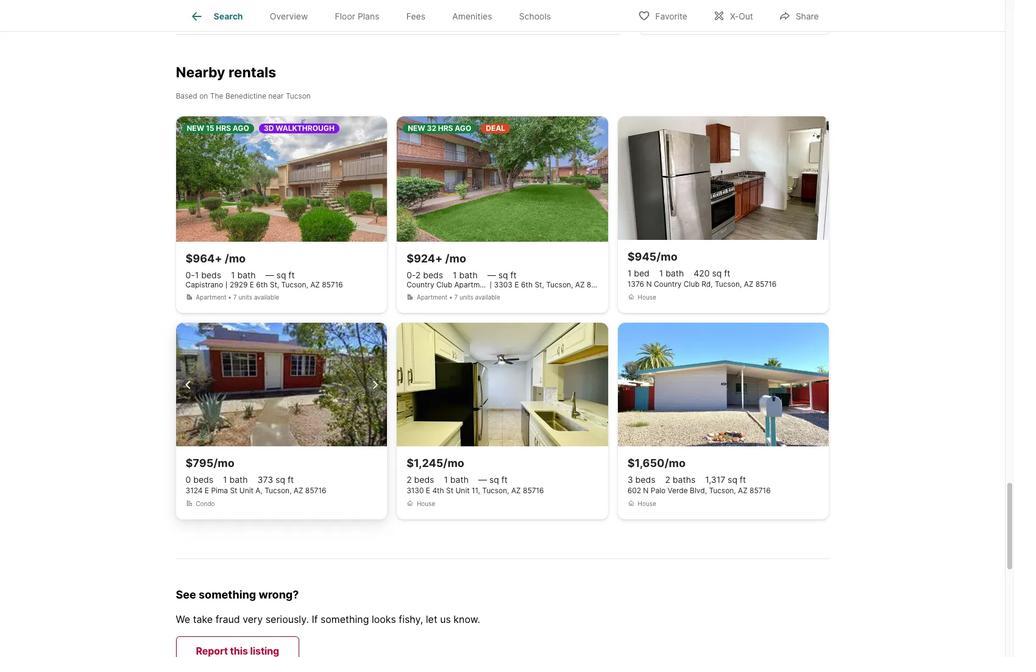 Task type: describe. For each thing, give the bounding box(es) containing it.
beds down '$964+ /mo'
[[201, 270, 221, 280]]

palo
[[651, 486, 666, 496]]

we
[[176, 614, 190, 626]]

0 beds
[[186, 475, 213, 485]]

nearby rentals
[[176, 64, 276, 81]]

$795
[[186, 457, 213, 470]]

capistrano
[[186, 280, 223, 290]]

apartment for $924+
[[417, 294, 447, 301]]

3d walkthrough
[[264, 124, 335, 133]]

new 32 hrs ago
[[408, 124, 471, 133]]

plans
[[358, 11, 379, 21]]

/mo for $924+ /mo
[[445, 252, 466, 265]]

tucson, down 1,317 sq ft
[[709, 486, 736, 496]]

2 beds
[[407, 475, 434, 485]]

$1,245 /mo
[[407, 457, 464, 470]]

fees
[[406, 11, 425, 21]]

602 n palo verde blvd, tucson, az 85716
[[628, 486, 771, 496]]

2929
[[230, 280, 248, 290]]

photo of 3124 e pima st unit a, tucson, az 85716 image
[[176, 323, 387, 447]]

420 sq ft
[[694, 268, 730, 279]]

ft right 1,317
[[740, 475, 746, 485]]

1 left bed
[[628, 268, 632, 279]]

602
[[628, 486, 641, 496]]

search link
[[189, 9, 243, 24]]

$795 /mo
[[186, 457, 235, 470]]

0
[[186, 475, 191, 485]]

2 6th from the left
[[521, 280, 533, 290]]

this
[[230, 645, 248, 657]]

photo of 3130 e 4th st unit 11, tucson, az 85716 image
[[397, 323, 608, 447]]

fishy,
[[399, 614, 423, 626]]

1 bed
[[628, 268, 649, 279]]

based on the benedictine near tucson
[[176, 92, 311, 101]]

house for $1,245
[[417, 500, 435, 508]]

see
[[176, 589, 196, 602]]

amenities
[[452, 11, 492, 21]]

1 for $945 /mo
[[659, 268, 663, 279]]

x-out button
[[703, 3, 763, 28]]

see something wrong?
[[176, 589, 299, 602]]

open
[[664, 8, 689, 20]]

rd,
[[702, 280, 713, 289]]

ago for $924+ /mo
[[455, 124, 471, 133]]

on
[[199, 92, 208, 101]]

out
[[739, 11, 753, 21]]

seriously.
[[266, 614, 309, 626]]

unit for $795 /mo
[[239, 486, 254, 496]]

floor plans tab
[[321, 2, 393, 31]]

benedictine
[[225, 92, 266, 101]]

available for $964+ /mo
[[254, 294, 279, 301]]

new 15 hrs ago
[[187, 124, 249, 133]]

tucson, right 3303
[[546, 280, 573, 290]]

15
[[206, 124, 214, 133]]

search
[[214, 11, 243, 21]]

1 bath for $924+ /mo
[[453, 270, 478, 280]]

4th
[[432, 486, 444, 496]]

beds for $1,245
[[414, 475, 434, 485]]

3d
[[264, 124, 274, 133]]

based
[[176, 92, 197, 101]]

condo
[[196, 500, 215, 508]]

the
[[210, 92, 223, 101]]

— for $924+ /mo
[[487, 270, 496, 280]]

1376
[[628, 280, 644, 289]]

apartments
[[454, 280, 495, 290]]

$924+ /mo
[[407, 252, 466, 265]]

overview
[[270, 11, 308, 21]]

1 for $924+ /mo
[[453, 270, 457, 280]]

— for $964+ /mo
[[265, 270, 274, 280]]

0- for $964+
[[186, 270, 195, 280]]

ft right 420
[[724, 268, 730, 279]]

1 horizontal spatial club
[[684, 280, 700, 289]]

open today: 9:00 am-6:00 pm
[[664, 8, 805, 20]]

0 horizontal spatial club
[[436, 280, 452, 290]]

1,317
[[705, 475, 725, 485]]

pima
[[211, 486, 228, 496]]

32
[[427, 124, 436, 133]]

1 horizontal spatial 2
[[416, 270, 421, 280]]

a,
[[256, 486, 263, 496]]

n for $945
[[646, 280, 652, 289]]

— sq ft for $924+ /mo
[[487, 270, 517, 280]]

hrs for $924+
[[438, 124, 453, 133]]

we take fraud very seriously. if something looks fishy, let us know.
[[176, 614, 480, 626]]

baths
[[673, 475, 696, 485]]

verde
[[668, 486, 688, 496]]

1 horizontal spatial country
[[654, 280, 682, 289]]

1 bath for $795 /mo
[[223, 475, 248, 485]]

e right 3303
[[515, 280, 519, 290]]

report
[[196, 645, 228, 657]]

photo of 2929 e 6th st, tucson, az 85716 image
[[176, 117, 387, 242]]

$1,245
[[407, 457, 443, 470]]

amenities tab
[[439, 2, 506, 31]]

let
[[426, 614, 437, 626]]

schools tab
[[506, 2, 564, 31]]

bath for $964+ /mo
[[237, 270, 256, 280]]

1 6th from the left
[[256, 280, 268, 290]]

sq right 2929
[[276, 270, 286, 280]]

373 sq ft
[[258, 475, 294, 485]]

report this listing button
[[176, 637, 299, 658]]

7 for $924+ /mo
[[454, 294, 458, 301]]

st for $795 /mo
[[230, 486, 237, 496]]

/mo for $964+ /mo
[[225, 252, 246, 265]]

e left 4th
[[426, 486, 430, 496]]

schools
[[519, 11, 551, 21]]

1,317 sq ft
[[705, 475, 746, 485]]

next button image
[[368, 378, 382, 392]]

$945
[[628, 251, 656, 263]]

1 | from the left
[[225, 280, 228, 290]]

favorite
[[655, 11, 687, 21]]

very
[[243, 614, 263, 626]]

1376 n country club rd, tucson, az 85716
[[628, 280, 777, 289]]

x-out
[[730, 11, 753, 21]]

3124
[[186, 486, 203, 496]]

us
[[440, 614, 451, 626]]



Task type: vqa. For each thing, say whether or not it's contained in the screenshot.
2nd ▾ from the left
no



Task type: locate. For each thing, give the bounding box(es) containing it.
1 units from the left
[[238, 294, 252, 301]]

new for $924+
[[408, 124, 425, 133]]

sq
[[712, 268, 722, 279], [276, 270, 286, 280], [498, 270, 508, 280], [276, 475, 285, 485], [489, 475, 499, 485], [728, 475, 737, 485]]

1 hrs from the left
[[216, 124, 231, 133]]

1 st from the left
[[230, 486, 237, 496]]

0 horizontal spatial |
[[225, 280, 228, 290]]

3130 e 4th st unit 11, tucson, az 85716
[[407, 486, 544, 496]]

1 apartment • 7 units available from the left
[[196, 294, 279, 301]]

ft right apartments
[[510, 270, 517, 280]]

0 horizontal spatial 6th
[[256, 280, 268, 290]]

bath for $924+ /mo
[[459, 270, 478, 280]]

hrs right "32"
[[438, 124, 453, 133]]

1 horizontal spatial |
[[490, 280, 492, 290]]

1 horizontal spatial st
[[446, 486, 453, 496]]

1 horizontal spatial apartment • 7 units available
[[417, 294, 500, 301]]

tucson, right '11,'
[[482, 486, 509, 496]]

• down $924+ /mo
[[449, 294, 453, 301]]

1 horizontal spatial —
[[478, 475, 487, 485]]

0 horizontal spatial units
[[238, 294, 252, 301]]

0-2 beds
[[407, 270, 443, 280]]

0 horizontal spatial 2
[[407, 475, 412, 485]]

blvd,
[[690, 486, 707, 496]]

3124 e pima st unit a, tucson, az 85716
[[186, 486, 326, 496]]

share
[[796, 11, 819, 21]]

something up 'fraud'
[[199, 589, 256, 602]]

floor plans
[[335, 11, 379, 21]]

apartment • 7 units available
[[196, 294, 279, 301], [417, 294, 500, 301]]

ago for $964+ /mo
[[233, 124, 249, 133]]

ago
[[233, 124, 249, 133], [455, 124, 471, 133]]

units
[[238, 294, 252, 301], [459, 294, 473, 301]]

country club apartments | 3303 e 6th st, tucson, az 85716
[[407, 280, 608, 290]]

/mo for $1,650 /mo
[[665, 457, 686, 470]]

apartment
[[196, 294, 226, 301], [417, 294, 447, 301]]

st, right 3303
[[535, 280, 544, 290]]

ago right "32"
[[455, 124, 471, 133]]

420
[[694, 268, 710, 279]]

2 horizontal spatial —
[[487, 270, 496, 280]]

n for $1,650
[[643, 486, 649, 496]]

0 horizontal spatial unit
[[239, 486, 254, 496]]

1 for $964+ /mo
[[231, 270, 235, 280]]

st right pima
[[230, 486, 237, 496]]

6th
[[256, 280, 268, 290], [521, 280, 533, 290]]

if
[[312, 614, 318, 626]]

$924+
[[407, 252, 443, 265]]

2 available from the left
[[475, 294, 500, 301]]

fraud
[[216, 614, 240, 626]]

1 available from the left
[[254, 294, 279, 301]]

apartment • 7 units available for $964+ /mo
[[196, 294, 279, 301]]

1 bath up pima
[[223, 475, 248, 485]]

3 beds
[[628, 475, 655, 485]]

1 vertical spatial n
[[643, 486, 649, 496]]

n
[[646, 280, 652, 289], [643, 486, 649, 496]]

n right 1376
[[646, 280, 652, 289]]

bath for $945 /mo
[[666, 268, 684, 279]]

country down $945 /mo
[[654, 280, 682, 289]]

1 horizontal spatial 6th
[[521, 280, 533, 290]]

2 up palo
[[665, 475, 670, 485]]

2 unit from the left
[[456, 486, 470, 496]]

ft
[[724, 268, 730, 279], [288, 270, 295, 280], [510, 270, 517, 280], [288, 475, 294, 485], [501, 475, 508, 485], [740, 475, 746, 485]]

az
[[744, 280, 753, 289], [310, 280, 320, 290], [575, 280, 585, 290], [294, 486, 303, 496], [511, 486, 521, 496], [738, 486, 748, 496]]

1 bath down $945 /mo
[[659, 268, 684, 279]]

1 horizontal spatial units
[[459, 294, 473, 301]]

1 down $964+
[[195, 270, 199, 280]]

bath for $795 /mo
[[229, 475, 248, 485]]

6th right 2929
[[256, 280, 268, 290]]

/mo for $945 /mo
[[656, 251, 678, 263]]

7
[[233, 294, 237, 301], [454, 294, 458, 301]]

373
[[258, 475, 273, 485]]

3303
[[494, 280, 513, 290]]

1 horizontal spatial 0-
[[407, 270, 416, 280]]

— for $1,245 /mo
[[478, 475, 487, 485]]

1 up 4th
[[444, 475, 448, 485]]

something right if
[[320, 614, 369, 626]]

apartment • 7 units available down 2929
[[196, 294, 279, 301]]

deal
[[486, 124, 505, 133]]

2 0- from the left
[[407, 270, 416, 280]]

1 bath down $924+ /mo
[[453, 270, 478, 280]]

beds for $1,650
[[635, 475, 655, 485]]

2 st, from the left
[[535, 280, 544, 290]]

1 horizontal spatial 7
[[454, 294, 458, 301]]

1 down $924+ /mo
[[453, 270, 457, 280]]

tab list containing search
[[176, 0, 574, 31]]

know.
[[454, 614, 480, 626]]

available down capistrano | 2929 e 6th st, tucson, az 85716
[[254, 294, 279, 301]]

x-
[[730, 11, 739, 21]]

favorite button
[[628, 3, 698, 28]]

2 horizontal spatial 2
[[665, 475, 670, 485]]

2 new from the left
[[408, 124, 425, 133]]

n right 602
[[643, 486, 649, 496]]

new left "32"
[[408, 124, 425, 133]]

bath down $924+ /mo
[[459, 270, 478, 280]]

0 horizontal spatial new
[[187, 124, 204, 133]]

photo of 1376 n country club rd, tucson, az 85716 image
[[618, 117, 829, 240]]

1 horizontal spatial st,
[[535, 280, 544, 290]]

1 bath for $1,245 /mo
[[444, 475, 469, 485]]

0 horizontal spatial apartment • 7 units available
[[196, 294, 279, 301]]

hrs
[[216, 124, 231, 133], [438, 124, 453, 133]]

2 units from the left
[[459, 294, 473, 301]]

unit left '11,'
[[456, 486, 470, 496]]

6th right 3303
[[521, 280, 533, 290]]

new left 15
[[187, 124, 204, 133]]

beds for $795
[[193, 475, 213, 485]]

| left 3303
[[490, 280, 492, 290]]

0-
[[186, 270, 195, 280], [407, 270, 416, 280]]

today:
[[691, 8, 720, 20]]

bath up 3124 e pima st unit a, tucson, az 85716
[[229, 475, 248, 485]]

$945 /mo
[[628, 251, 678, 263]]

0 horizontal spatial —
[[265, 270, 274, 280]]

fees tab
[[393, 2, 439, 31]]

bath down '$964+ /mo'
[[237, 270, 256, 280]]

2 baths
[[665, 475, 696, 485]]

house down "3130"
[[417, 500, 435, 508]]

0 horizontal spatial country
[[407, 280, 434, 290]]

bath for $1,245 /mo
[[450, 475, 469, 485]]

• for $964+
[[228, 294, 232, 301]]

sq right 373
[[276, 475, 285, 485]]

units for $964+ /mo
[[238, 294, 252, 301]]

apartment down capistrano
[[196, 294, 226, 301]]

— sq ft for $1,245 /mo
[[478, 475, 508, 485]]

house for $945
[[638, 294, 656, 301]]

0 vertical spatial n
[[646, 280, 652, 289]]

sq up 3130 e 4th st unit 11, tucson, az 85716
[[489, 475, 499, 485]]

st for $1,245 /mo
[[446, 486, 453, 496]]

1 horizontal spatial unit
[[456, 486, 470, 496]]

1 bath for $945 /mo
[[659, 268, 684, 279]]

sq right 1,317
[[728, 475, 737, 485]]

1 down '$964+ /mo'
[[231, 270, 235, 280]]

overview tab
[[256, 2, 321, 31]]

$1,650
[[628, 457, 665, 470]]

0-1 beds
[[186, 270, 221, 280]]

units down apartments
[[459, 294, 473, 301]]

tucson, down the '420 sq ft'
[[715, 280, 742, 289]]

share button
[[768, 3, 829, 28]]

club
[[684, 280, 700, 289], [436, 280, 452, 290]]

e right 2929
[[250, 280, 254, 290]]

available
[[254, 294, 279, 301], [475, 294, 500, 301]]

unit left 'a,'
[[239, 486, 254, 496]]

rentals
[[228, 64, 276, 81]]

0- down $964+
[[186, 270, 195, 280]]

1 bath
[[659, 268, 684, 279], [231, 270, 256, 280], [453, 270, 478, 280], [223, 475, 248, 485], [444, 475, 469, 485]]

units for $924+ /mo
[[459, 294, 473, 301]]

3130
[[407, 486, 424, 496]]

1 ago from the left
[[233, 124, 249, 133]]

/mo for $1,245 /mo
[[443, 457, 464, 470]]

sq right apartments
[[498, 270, 508, 280]]

house down palo
[[638, 500, 656, 508]]

0 horizontal spatial 0-
[[186, 270, 195, 280]]

available down apartments
[[475, 294, 500, 301]]

0 horizontal spatial •
[[228, 294, 232, 301]]

st right 4th
[[446, 486, 453, 496]]

bath
[[666, 268, 684, 279], [237, 270, 256, 280], [459, 270, 478, 280], [229, 475, 248, 485], [450, 475, 469, 485]]

1 horizontal spatial hrs
[[438, 124, 453, 133]]

/mo for $795 /mo
[[213, 457, 235, 470]]

7 down apartments
[[454, 294, 458, 301]]

0 horizontal spatial ago
[[233, 124, 249, 133]]

1 0- from the left
[[186, 270, 195, 280]]

photo of 602 n palo verde blvd, tucson, az 85716 image
[[618, 323, 829, 447]]

1 down $945 /mo
[[659, 268, 663, 279]]

sq up rd,
[[712, 268, 722, 279]]

1 bath for $964+ /mo
[[231, 270, 256, 280]]

11,
[[472, 486, 480, 496]]

0 horizontal spatial something
[[199, 589, 256, 602]]

3
[[628, 475, 633, 485]]

e
[[250, 280, 254, 290], [515, 280, 519, 290], [205, 486, 209, 496], [426, 486, 430, 496]]

0 horizontal spatial st,
[[270, 280, 279, 290]]

walkthrough
[[276, 124, 335, 133]]

— sq ft for $964+ /mo
[[265, 270, 295, 280]]

report this listing
[[196, 645, 279, 657]]

ft right 373
[[288, 475, 294, 485]]

2 7 from the left
[[454, 294, 458, 301]]

st, right 2929
[[270, 280, 279, 290]]

beds up "3130"
[[414, 475, 434, 485]]

tucson
[[286, 92, 311, 101]]

unit for $1,245 /mo
[[456, 486, 470, 496]]

|
[[225, 280, 228, 290], [490, 280, 492, 290]]

house down 1376
[[638, 294, 656, 301]]

1 • from the left
[[228, 294, 232, 301]]

country down the $924+
[[407, 280, 434, 290]]

ft right 2929
[[288, 270, 295, 280]]

tucson, right 2929
[[281, 280, 308, 290]]

new for $964+
[[187, 124, 204, 133]]

2 for 2 beds
[[407, 475, 412, 485]]

1 bath up 4th
[[444, 475, 469, 485]]

2 apartment from the left
[[417, 294, 447, 301]]

• for $924+
[[449, 294, 453, 301]]

pm
[[790, 8, 805, 20]]

0- for $924+
[[407, 270, 416, 280]]

apartment for $964+
[[196, 294, 226, 301]]

0 horizontal spatial hrs
[[216, 124, 231, 133]]

0- down the $924+
[[407, 270, 416, 280]]

1 new from the left
[[187, 124, 204, 133]]

1 st, from the left
[[270, 280, 279, 290]]

club down $924+ /mo
[[436, 280, 452, 290]]

1 horizontal spatial apartment
[[417, 294, 447, 301]]

looks
[[372, 614, 396, 626]]

st,
[[270, 280, 279, 290], [535, 280, 544, 290]]

available for $924+ /mo
[[475, 294, 500, 301]]

1 for $795 /mo
[[223, 475, 227, 485]]

1 bath down '$964+ /mo'
[[231, 270, 256, 280]]

1 horizontal spatial new
[[408, 124, 425, 133]]

1 up pima
[[223, 475, 227, 485]]

nearby
[[176, 64, 225, 81]]

$964+ /mo
[[186, 252, 246, 265]]

near
[[268, 92, 284, 101]]

am-
[[747, 8, 766, 20]]

7 down 2929
[[233, 294, 237, 301]]

2 apartment • 7 units available from the left
[[417, 294, 500, 301]]

0 horizontal spatial 7
[[233, 294, 237, 301]]

1 apartment from the left
[[196, 294, 226, 301]]

• down 2929
[[228, 294, 232, 301]]

0 horizontal spatial st
[[230, 486, 237, 496]]

2 | from the left
[[490, 280, 492, 290]]

units down 2929
[[238, 294, 252, 301]]

| left 2929
[[225, 280, 228, 290]]

apartment down 0-2 beds
[[417, 294, 447, 301]]

apartment • 7 units available down apartments
[[417, 294, 500, 301]]

floor
[[335, 11, 355, 21]]

tab list
[[176, 0, 574, 31]]

take
[[193, 614, 213, 626]]

ft up 3130 e 4th st unit 11, tucson, az 85716
[[501, 475, 508, 485]]

$964+
[[186, 252, 222, 265]]

beds down $924+ /mo
[[423, 270, 443, 280]]

ago left 3d
[[233, 124, 249, 133]]

bath left 420
[[666, 268, 684, 279]]

beds
[[201, 270, 221, 280], [423, 270, 443, 280], [193, 475, 213, 485], [414, 475, 434, 485], [635, 475, 655, 485]]

2 up "3130"
[[407, 475, 412, 485]]

1 horizontal spatial something
[[320, 614, 369, 626]]

beds right 3
[[635, 475, 655, 485]]

0 vertical spatial something
[[199, 589, 256, 602]]

1 7 from the left
[[233, 294, 237, 301]]

0 horizontal spatial apartment
[[196, 294, 226, 301]]

beds up 3124
[[193, 475, 213, 485]]

— sq ft
[[265, 270, 295, 280], [487, 270, 517, 280], [478, 475, 508, 485]]

hrs for $964+
[[216, 124, 231, 133]]

photo of 3303 e 6th st, tucson, az 85716 image
[[397, 117, 608, 242]]

2 hrs from the left
[[438, 124, 453, 133]]

apartment • 7 units available for $924+ /mo
[[417, 294, 500, 301]]

2 st from the left
[[446, 486, 453, 496]]

e left pima
[[205, 486, 209, 496]]

hrs right 15
[[216, 124, 231, 133]]

house for $1,650
[[638, 500, 656, 508]]

0 horizontal spatial available
[[254, 294, 279, 301]]

1 horizontal spatial available
[[475, 294, 500, 301]]

new
[[187, 124, 204, 133], [408, 124, 425, 133]]

2 ago from the left
[[455, 124, 471, 133]]

$1,650 /mo
[[628, 457, 686, 470]]

wrong?
[[259, 589, 299, 602]]

capistrano | 2929 e 6th st, tucson, az 85716
[[186, 280, 343, 290]]

6:00
[[766, 8, 787, 20]]

7 for $964+ /mo
[[233, 294, 237, 301]]

tucson, down "373 sq ft"
[[265, 486, 292, 496]]

2 • from the left
[[449, 294, 453, 301]]

previous button image
[[181, 378, 195, 392]]

1 for $1,245 /mo
[[444, 475, 448, 485]]

—
[[265, 270, 274, 280], [487, 270, 496, 280], [478, 475, 487, 485]]

1 unit from the left
[[239, 486, 254, 496]]

1 horizontal spatial ago
[[455, 124, 471, 133]]

2 for 2 baths
[[665, 475, 670, 485]]

2 down the $924+
[[416, 270, 421, 280]]

2
[[416, 270, 421, 280], [407, 475, 412, 485], [665, 475, 670, 485]]

1 horizontal spatial •
[[449, 294, 453, 301]]

1 vertical spatial something
[[320, 614, 369, 626]]

club down 420
[[684, 280, 700, 289]]

bath up 3130 e 4th st unit 11, tucson, az 85716
[[450, 475, 469, 485]]



